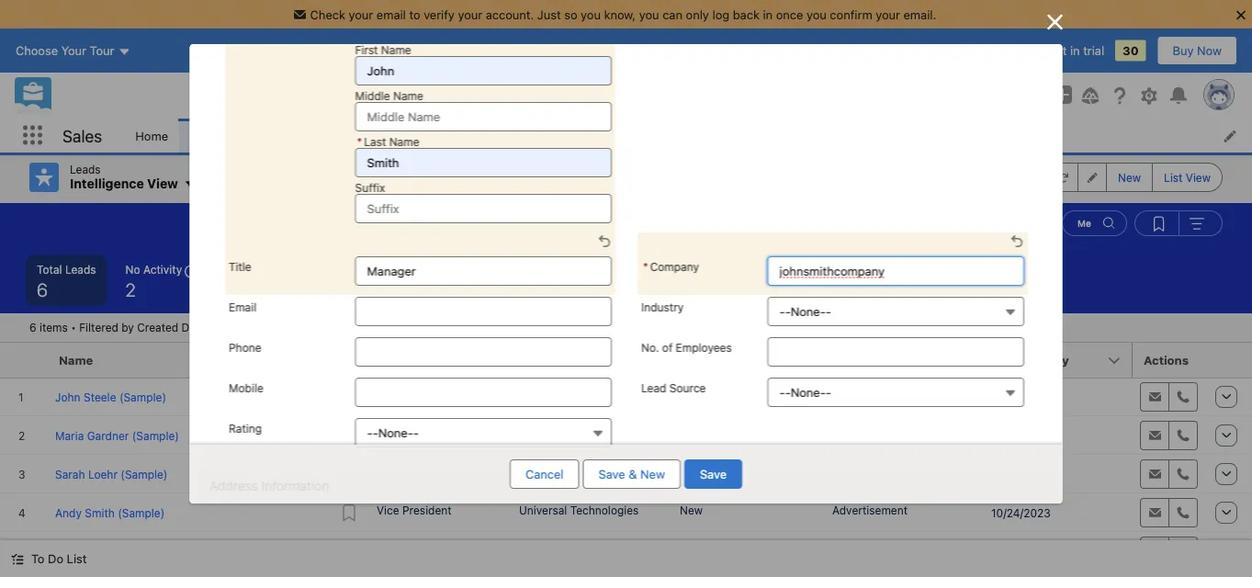 Task type: describe. For each thing, give the bounding box(es) containing it.
2 upcoming from the left
[[556, 263, 609, 276]]

* for * company
[[643, 260, 648, 273]]

home link
[[124, 119, 179, 153]]

0 vertical spatial created
[[877, 218, 912, 229]]

days
[[1018, 44, 1046, 58]]

vice president
[[377, 504, 452, 516]]

no. of employees
[[641, 341, 732, 354]]

address
[[209, 478, 258, 493]]

2 vertical spatial new
[[680, 504, 703, 516]]

1 upcoming from the left
[[303, 263, 356, 276]]

view for list view
[[1186, 171, 1211, 184]]

due
[[472, 263, 493, 276]]

rating --none--
[[228, 422, 418, 440]]

Industry button
[[767, 297, 1024, 326]]

Title text field
[[355, 256, 612, 286]]

grid containing name
[[0, 343, 1253, 577]]

this month button
[[919, 210, 1019, 236]]

activity for last activity
[[1024, 353, 1069, 367]]

employee referral
[[833, 465, 927, 478]]

home
[[135, 129, 168, 142]]

overdue
[[399, 263, 443, 276]]

1 vertical spatial 6
[[29, 321, 36, 334]]

row number image
[[0, 343, 48, 378]]

leads up the "intelligence"
[[70, 163, 101, 176]]

trial
[[1084, 44, 1105, 58]]

me
[[1078, 218, 1092, 228]]

due today 1
[[472, 263, 527, 300]]

3 your from the left
[[876, 7, 901, 21]]

actions
[[1144, 353, 1189, 367]]

just
[[537, 7, 561, 21]]

0
[[224, 278, 235, 300]]

contacts
[[367, 129, 418, 142]]

exec vp
[[377, 426, 419, 439]]

0 vertical spatial title
[[228, 260, 251, 273]]

phone
[[228, 341, 261, 354]]

advertisement
[[833, 504, 908, 516]]

me button
[[1062, 210, 1128, 236]]

lead status
[[684, 353, 754, 367]]

confirm
[[830, 7, 873, 21]]

overdue 1
[[399, 263, 443, 300]]

6 inside total leads 6
[[37, 278, 48, 300]]

administrator
[[418, 465, 488, 478]]

leads link
[[179, 119, 234, 153]]

list containing home
[[124, 119, 1253, 153]]

by
[[122, 321, 134, 334]]

leads inside total leads 6
[[65, 263, 96, 276]]

leave feedback link
[[914, 44, 1004, 58]]

only
[[686, 7, 709, 21]]

owner
[[1026, 218, 1055, 229]]

buy now
[[1173, 44, 1222, 58]]

first name
[[355, 43, 411, 56]]

1 inside the due today 1
[[472, 278, 480, 300]]

me,
[[212, 321, 231, 334]]

last activity
[[995, 353, 1069, 367]]

title inside button
[[380, 353, 407, 367]]

leads inside list
[[190, 129, 223, 142]]

inverse image
[[1044, 11, 1066, 33]]

exec
[[377, 426, 401, 439]]

middle
[[355, 89, 390, 102]]

buy
[[1173, 44, 1194, 58]]

contacts list item
[[356, 119, 452, 153]]

action image
[[1207, 343, 1253, 378]]

universal technologies
[[519, 504, 639, 516]]

1 vertical spatial group
[[1135, 210, 1223, 236]]

verify
[[424, 7, 455, 21]]

buy now button
[[1157, 36, 1238, 65]]

No. of Employees text field
[[767, 337, 1024, 367]]

title button
[[369, 343, 512, 378]]

opportunities link
[[452, 119, 551, 153]]

8/23/2024
[[992, 391, 1046, 403]]

to
[[31, 552, 45, 566]]

know,
[[604, 7, 636, 21]]

source for lead source
[[868, 353, 910, 367]]

name inside button
[[59, 353, 93, 367]]

vice
[[377, 504, 399, 516]]

intelligence
[[70, 176, 144, 191]]

address information
[[209, 478, 329, 493]]

Mobile text field
[[355, 378, 612, 407]]

mobile
[[228, 381, 263, 394]]

name down middle name
[[389, 135, 419, 148]]

important cell
[[329, 343, 369, 379]]

action cell
[[1207, 343, 1253, 379]]

opportunities
[[463, 129, 540, 142]]

lead source --none--
[[641, 381, 831, 399]]

to do list button
[[0, 540, 98, 577]]

save & new
[[599, 467, 665, 481]]

system administrator
[[377, 465, 488, 478]]

trade show
[[833, 388, 894, 401]]

name button
[[48, 343, 329, 378]]

0 horizontal spatial list
[[67, 552, 87, 566]]

Last Name text field
[[355, 148, 612, 177]]

no.
[[641, 341, 659, 354]]

technologies
[[570, 504, 639, 516]]

lead inside lead source --none--
[[641, 381, 666, 394]]

this month
[[935, 218, 986, 228]]

now
[[1197, 44, 1222, 58]]

30
[[1123, 44, 1139, 58]]

back
[[733, 7, 760, 21]]

calendar link
[[575, 119, 647, 153]]

information
[[261, 478, 329, 493]]

feedback
[[949, 44, 1004, 58]]

vp
[[404, 426, 419, 439]]

today
[[496, 263, 527, 276]]

log
[[713, 7, 730, 21]]

no activity
[[125, 263, 182, 276]]

Rating button
[[355, 418, 612, 448]]

universal
[[519, 504, 567, 516]]

name cell
[[48, 343, 329, 379]]

medlife, inc.
[[519, 465, 586, 478]]

employee
[[833, 465, 883, 478]]

middle name
[[355, 89, 423, 102]]

search... button
[[414, 81, 782, 110]]

none- for rating --none--
[[378, 426, 413, 440]]



Task type: locate. For each thing, give the bounding box(es) containing it.
None text field
[[767, 256, 1024, 286]]

industry
[[641, 300, 684, 313]]

1 vertical spatial in
[[1071, 44, 1080, 58]]

2 right the due today 1
[[556, 278, 567, 300]]

0 vertical spatial group
[[1001, 163, 1223, 192]]

1 vertical spatial last
[[995, 353, 1021, 367]]

leads right home
[[190, 129, 223, 142]]

1 down due
[[472, 278, 480, 300]]

1 horizontal spatial last
[[995, 353, 1021, 367]]

cell
[[984, 416, 1133, 455], [984, 455, 1133, 493], [0, 532, 48, 571], [329, 532, 369, 571], [369, 532, 512, 571], [512, 532, 673, 571], [673, 532, 825, 571], [825, 532, 984, 571], [984, 532, 1133, 571]]

1 down no upcoming
[[285, 278, 293, 300]]

date,
[[182, 321, 209, 334]]

title up 0
[[228, 260, 251, 273]]

0 vertical spatial list
[[1164, 171, 1183, 184]]

your left email
[[349, 7, 373, 21]]

upcoming left overdue
[[303, 263, 356, 276]]

-
[[779, 305, 785, 318], [785, 305, 790, 318], [825, 305, 831, 318], [779, 385, 785, 399], [785, 385, 790, 399], [825, 385, 831, 399], [367, 426, 372, 440], [372, 426, 378, 440], [413, 426, 418, 440]]

1 horizontal spatial new
[[680, 504, 703, 516]]

save left the &
[[599, 467, 625, 481]]

1 vertical spatial list
[[67, 552, 87, 566]]

group up "me" button in the right of the page
[[1001, 163, 1223, 192]]

lead
[[684, 353, 712, 367], [836, 353, 865, 367], [641, 381, 666, 394]]

0 vertical spatial 6
[[37, 278, 48, 300]]

title right important cell
[[380, 353, 407, 367]]

1 vertical spatial title
[[380, 353, 407, 367]]

1 horizontal spatial activity
[[1024, 353, 1069, 367]]

0 horizontal spatial company
[[523, 353, 579, 367]]

total up the phone
[[235, 321, 260, 334]]

none- inside industry --none--
[[790, 305, 825, 318]]

save inside button
[[700, 467, 727, 481]]

0 horizontal spatial new
[[640, 467, 665, 481]]

1 horizontal spatial title
[[380, 353, 407, 367]]

1 horizontal spatial upcoming
[[556, 263, 609, 276]]

check your email to verify your account. just so you know, you can only log back in once you confirm your email.
[[310, 7, 937, 21]]

2 no from the left
[[285, 263, 300, 276]]

in right the 'left'
[[1071, 44, 1080, 58]]

no for 2
[[125, 263, 140, 276]]

opportunities list item
[[452, 119, 575, 153]]

2 horizontal spatial 1
[[472, 278, 480, 300]]

account.
[[486, 7, 534, 21]]

lead up trade
[[836, 353, 865, 367]]

none- up system
[[378, 426, 413, 440]]

1 vertical spatial activity
[[1024, 353, 1069, 367]]

1
[[285, 278, 293, 300], [399, 278, 406, 300], [472, 278, 480, 300]]

0 vertical spatial company
[[650, 260, 699, 273]]

2 your from the left
[[458, 7, 483, 21]]

nurturing
[[680, 465, 729, 478]]

1 vertical spatial company
[[523, 353, 579, 367]]

0 horizontal spatial 6
[[29, 321, 36, 334]]

new up "me" button in the right of the page
[[1118, 171, 1141, 184]]

lead status button
[[673, 343, 825, 378]]

0 horizontal spatial *
[[357, 135, 362, 148]]

company up mobile text box
[[523, 353, 579, 367]]

1 horizontal spatial no
[[285, 263, 300, 276]]

days left in trial
[[1018, 44, 1105, 58]]

list inside group
[[1164, 171, 1183, 184]]

first
[[355, 43, 378, 56]]

view for intelligence view
[[147, 176, 178, 191]]

working
[[680, 388, 723, 401]]

none-
[[790, 305, 825, 318], [790, 385, 825, 399], [378, 426, 413, 440]]

source for lead source --none--
[[669, 381, 706, 394]]

•
[[71, 321, 76, 334]]

save & new button
[[583, 459, 681, 489]]

lead source button
[[825, 343, 984, 378]]

0 vertical spatial *
[[357, 135, 362, 148]]

source up "lead source, --none--" button
[[868, 353, 910, 367]]

last up 8/23/2024 at bottom right
[[995, 353, 1021, 367]]

2 2 from the left
[[556, 278, 567, 300]]

to do list
[[31, 552, 87, 566]]

total leads 6
[[37, 263, 96, 300]]

email
[[377, 7, 406, 21]]

new right the &
[[640, 467, 665, 481]]

created right by
[[137, 321, 178, 334]]

6 left the items at left
[[29, 321, 36, 334]]

month
[[957, 218, 986, 228]]

1 horizontal spatial you
[[639, 7, 659, 21]]

activity inside 'key performance indicators' group
[[143, 263, 182, 276]]

status
[[715, 353, 754, 367]]

3 1 from the left
[[472, 278, 480, 300]]

0 horizontal spatial title
[[228, 260, 251, 273]]

2 for upcoming
[[556, 278, 567, 300]]

list right do
[[67, 552, 87, 566]]

1 horizontal spatial your
[[458, 7, 483, 21]]

company cell
[[512, 343, 673, 379]]

0 vertical spatial source
[[868, 353, 910, 367]]

0 horizontal spatial view
[[147, 176, 178, 191]]

1 vertical spatial source
[[669, 381, 706, 394]]

none- inside lead source --none--
[[790, 385, 825, 399]]

lead source cell
[[825, 343, 984, 379]]

of
[[662, 341, 672, 354]]

1 horizontal spatial source
[[868, 353, 910, 367]]

name right middle
[[393, 89, 423, 102]]

0 vertical spatial last
[[364, 135, 386, 148]]

1 horizontal spatial view
[[1186, 171, 1211, 184]]

list view
[[1164, 171, 1211, 184]]

company inside button
[[523, 353, 579, 367]]

1 vertical spatial none-
[[790, 385, 825, 399]]

activity
[[143, 263, 182, 276], [1024, 353, 1069, 367]]

your left email.
[[876, 7, 901, 21]]

0 horizontal spatial upcoming
[[303, 263, 356, 276]]

lead down no.
[[641, 381, 666, 394]]

0 horizontal spatial 2
[[125, 278, 136, 300]]

1 save from the left
[[599, 467, 625, 481]]

view inside button
[[1186, 171, 1211, 184]]

1 horizontal spatial save
[[700, 467, 727, 481]]

total up the items at left
[[37, 263, 62, 276]]

president
[[402, 504, 452, 516]]

source down no. of employees
[[669, 381, 706, 394]]

company
[[650, 260, 699, 273], [523, 353, 579, 367]]

1 inside overdue 1
[[399, 278, 406, 300]]

activity inside button
[[1024, 353, 1069, 367]]

last
[[364, 135, 386, 148], [995, 353, 1021, 367]]

2
[[125, 278, 136, 300], [556, 278, 567, 300]]

lead for lead status
[[684, 353, 712, 367]]

view right new 'button'
[[1186, 171, 1211, 184]]

lead status cell
[[673, 343, 825, 379]]

name right the 'first'
[[381, 43, 411, 56]]

1 horizontal spatial 2
[[556, 278, 567, 300]]

calendar
[[586, 129, 636, 142]]

intelligence view
[[70, 176, 178, 191]]

lead for lead source
[[836, 353, 865, 367]]

group containing new
[[1001, 163, 1223, 192]]

* left contacts at the left of page
[[357, 135, 362, 148]]

0 vertical spatial in
[[763, 7, 773, 21]]

no right idle
[[285, 263, 300, 276]]

1 horizontal spatial 1
[[399, 278, 406, 300]]

text default image
[[11, 553, 24, 566]]

title
[[228, 260, 251, 273], [380, 353, 407, 367]]

2 1 from the left
[[399, 278, 406, 300]]

total
[[37, 263, 62, 276], [235, 321, 260, 334]]

in right 'back'
[[763, 7, 773, 21]]

0 horizontal spatial save
[[599, 467, 625, 481]]

&
[[629, 467, 637, 481]]

save right the &
[[700, 467, 727, 481]]

6 up the items at left
[[37, 278, 48, 300]]

save for save & new
[[599, 467, 625, 481]]

title cell
[[369, 343, 512, 379]]

new down "nurturing"
[[680, 504, 703, 516]]

1 horizontal spatial created
[[877, 218, 912, 229]]

employees
[[676, 341, 732, 354]]

6
[[37, 278, 48, 300], [29, 321, 36, 334]]

grid
[[0, 343, 1253, 577]]

none- up lead status button
[[790, 305, 825, 318]]

2 horizontal spatial new
[[1118, 171, 1141, 184]]

new inside 'button'
[[1118, 171, 1141, 184]]

new
[[1118, 171, 1141, 184], [640, 467, 665, 481], [680, 504, 703, 516]]

company button
[[512, 343, 673, 378]]

your right verify
[[458, 7, 483, 21]]

1 horizontal spatial in
[[1071, 44, 1080, 58]]

0 horizontal spatial no
[[125, 263, 140, 276]]

no for 1
[[285, 263, 300, 276]]

you right once at right
[[807, 7, 827, 21]]

Middle Name text field
[[355, 102, 612, 131]]

group down list view
[[1135, 210, 1223, 236]]

0 vertical spatial activity
[[143, 263, 182, 276]]

none- for industry --none--
[[790, 305, 825, 318]]

1 you from the left
[[581, 7, 601, 21]]

referral
[[886, 465, 927, 478]]

1 vertical spatial *
[[643, 260, 648, 273]]

2 horizontal spatial your
[[876, 7, 901, 21]]

none- inside rating --none--
[[378, 426, 413, 440]]

1 1 from the left
[[285, 278, 293, 300]]

source inside lead source button
[[868, 353, 910, 367]]

* company
[[643, 260, 699, 273]]

0 vertical spatial new
[[1118, 171, 1141, 184]]

0 horizontal spatial last
[[364, 135, 386, 148]]

upcoming
[[303, 263, 356, 276], [556, 263, 609, 276]]

row number cell
[[0, 343, 48, 379]]

your
[[349, 7, 373, 21], [458, 7, 483, 21], [876, 7, 901, 21]]

activity up '6 items • filtered by created date, me, total leads' status
[[143, 263, 182, 276]]

2 vertical spatial none-
[[378, 426, 413, 440]]

0 horizontal spatial created
[[137, 321, 178, 334]]

0 horizontal spatial your
[[349, 7, 373, 21]]

list
[[124, 119, 1253, 153]]

list right new 'button'
[[1164, 171, 1183, 184]]

1 down overdue
[[399, 278, 406, 300]]

group
[[1001, 163, 1223, 192], [1135, 210, 1223, 236]]

source inside lead source --none--
[[669, 381, 706, 394]]

*
[[357, 135, 362, 148], [643, 260, 648, 273]]

3 you from the left
[[807, 7, 827, 21]]

0 horizontal spatial lead
[[641, 381, 666, 394]]

Email text field
[[355, 297, 612, 326]]

can
[[663, 7, 683, 21]]

Phone text field
[[355, 337, 612, 367]]

1 horizontal spatial total
[[235, 321, 260, 334]]

left
[[1049, 44, 1067, 58]]

0 horizontal spatial in
[[763, 7, 773, 21]]

lead right of
[[684, 353, 712, 367]]

last down middle
[[364, 135, 386, 148]]

0 horizontal spatial 1
[[285, 278, 293, 300]]

1 horizontal spatial *
[[643, 260, 648, 273]]

company up industry
[[650, 260, 699, 273]]

2 horizontal spatial you
[[807, 7, 827, 21]]

suffix
[[355, 181, 385, 194]]

no
[[125, 263, 140, 276], [285, 263, 300, 276]]

0 horizontal spatial you
[[581, 7, 601, 21]]

new inside button
[[640, 467, 665, 481]]

1 2 from the left
[[125, 278, 136, 300]]

list view button
[[1152, 163, 1223, 192]]

activity for no activity
[[143, 263, 182, 276]]

no up by
[[125, 263, 140, 276]]

0 horizontal spatial activity
[[143, 263, 182, 276]]

0 horizontal spatial total
[[37, 263, 62, 276]]

1 vertical spatial total
[[235, 321, 260, 334]]

1 vertical spatial created
[[137, 321, 178, 334]]

Suffix text field
[[355, 194, 612, 223]]

last activity button
[[984, 343, 1133, 378]]

First Name text field
[[355, 56, 612, 85]]

you right so
[[581, 7, 601, 21]]

activity up 8/23/2024 at bottom right
[[1024, 353, 1069, 367]]

2 you from the left
[[639, 7, 659, 21]]

1 vertical spatial new
[[640, 467, 665, 481]]

key performance indicators group
[[0, 255, 1253, 313]]

* for * last name
[[357, 135, 362, 148]]

save for save
[[700, 467, 727, 481]]

leads up • at the bottom left
[[65, 263, 96, 276]]

* up industry
[[643, 260, 648, 273]]

Lead Source button
[[767, 378, 1024, 407]]

1 horizontal spatial lead
[[684, 353, 712, 367]]

upcoming right today
[[556, 263, 609, 276]]

none- left trade
[[790, 385, 825, 399]]

new button
[[1106, 163, 1153, 192]]

cancel button
[[510, 459, 579, 489]]

you
[[581, 7, 601, 21], [639, 7, 659, 21], [807, 7, 827, 21]]

last activity cell
[[984, 343, 1133, 379]]

save inside button
[[599, 467, 625, 481]]

trade
[[833, 388, 862, 401]]

2 for no activity
[[125, 278, 136, 300]]

system
[[377, 465, 415, 478]]

1 horizontal spatial 6
[[37, 278, 48, 300]]

once
[[776, 7, 803, 21]]

idle
[[224, 263, 243, 276]]

1 horizontal spatial company
[[650, 260, 699, 273]]

rating
[[228, 422, 262, 435]]

email
[[228, 300, 256, 313]]

actions cell
[[1133, 343, 1207, 379]]

0 vertical spatial none-
[[790, 305, 825, 318]]

2 horizontal spatial lead
[[836, 353, 865, 367]]

medlife,
[[519, 465, 564, 478]]

0 horizontal spatial source
[[669, 381, 706, 394]]

created left this
[[877, 218, 912, 229]]

1 your from the left
[[349, 7, 373, 21]]

total inside total leads 6
[[37, 263, 62, 276]]

email.
[[904, 7, 937, 21]]

list
[[1164, 171, 1183, 184], [67, 552, 87, 566]]

you left can
[[639, 7, 659, 21]]

2 down no activity
[[125, 278, 136, 300]]

industry --none--
[[641, 300, 831, 318]]

0 vertical spatial total
[[37, 263, 62, 276]]

1 no from the left
[[125, 263, 140, 276]]

leads right me,
[[263, 321, 294, 334]]

name down • at the bottom left
[[59, 353, 93, 367]]

view down home
[[147, 176, 178, 191]]

* last name
[[357, 135, 419, 148]]

cancel
[[526, 467, 564, 481]]

2 save from the left
[[700, 467, 727, 481]]

to
[[409, 7, 421, 21]]

source
[[868, 353, 910, 367], [669, 381, 706, 394]]

last inside button
[[995, 353, 1021, 367]]

1 horizontal spatial list
[[1164, 171, 1183, 184]]

6 items • filtered by created date, me, total leads status
[[29, 321, 294, 334]]



Task type: vqa. For each thing, say whether or not it's contained in the screenshot.
"check"
yes



